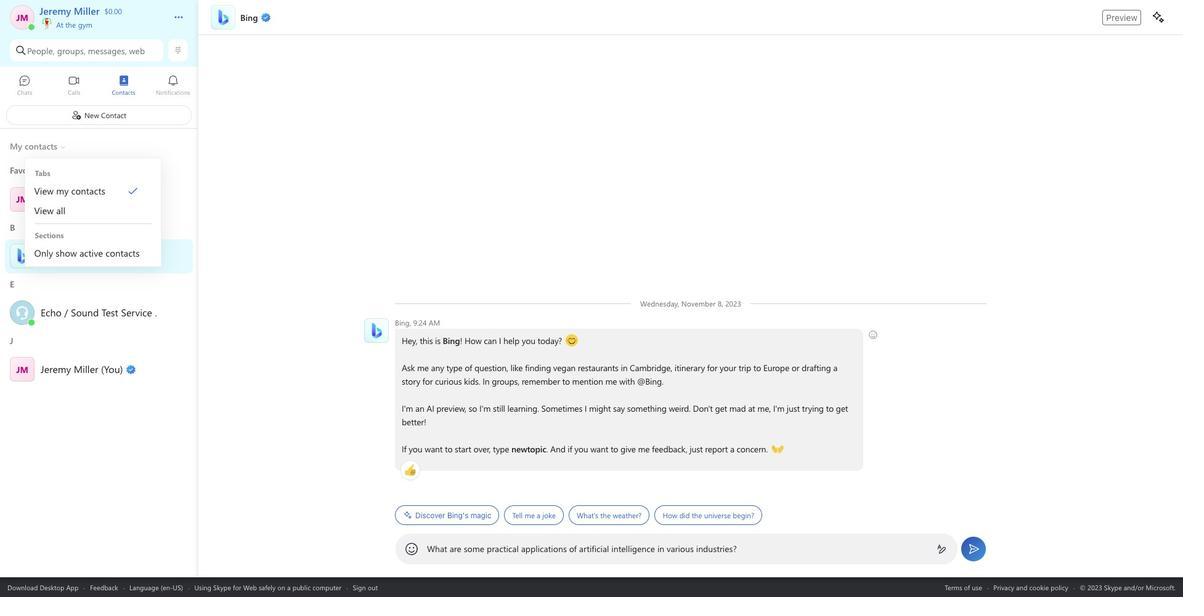 Task type: describe. For each thing, give the bounding box(es) containing it.
app
[[66, 583, 79, 593]]

privacy and cookie policy link
[[994, 583, 1069, 593]]

report
[[705, 444, 728, 455]]

the inside 'button'
[[692, 511, 702, 521]]

joke
[[543, 511, 556, 521]]

industries?
[[696, 544, 737, 555]]

restaurants
[[578, 362, 619, 374]]

1 vertical spatial .
[[546, 444, 548, 455]]

concern.
[[737, 444, 768, 455]]

. inside e group
[[155, 306, 157, 319]]

ai
[[427, 403, 434, 415]]

echo
[[41, 306, 62, 319]]

(you) for favorites group
[[101, 193, 123, 206]]

language
[[129, 583, 159, 593]]

hey, this is bing ! how can i help you today?
[[402, 335, 564, 347]]

@bing.
[[637, 376, 664, 388]]

ask me any type of question, like finding vegan restaurants in cambridge, itinerary for your trip to europe or drafting a story for curious kids. in groups, remember to mention me with @bing. i'm an ai preview, so i'm still learning. sometimes i might say something weird. don't get mad at me, i'm just trying to get better! if you want to start over, type
[[402, 362, 850, 455]]

bing,
[[395, 318, 411, 328]]

0 vertical spatial i
[[499, 335, 501, 347]]

Type a message text field
[[427, 544, 927, 555]]

am
[[429, 318, 440, 328]]

privacy
[[994, 583, 1014, 593]]

us)
[[173, 583, 183, 593]]

what's
[[577, 511, 598, 521]]

people,
[[27, 45, 55, 56]]

jeremy for favorites group
[[41, 193, 71, 206]]

me,
[[758, 403, 771, 415]]

feedback
[[90, 583, 118, 593]]

me right give
[[638, 444, 650, 455]]

groups, inside ask me any type of question, like finding vegan restaurants in cambridge, itinerary for your trip to europe or drafting a story for curious kids. in groups, remember to mention me with @bing. i'm an ai preview, so i'm still learning. sometimes i might say something weird. don't get mad at me, i'm just trying to get better! if you want to start over, type
[[492, 376, 520, 388]]

the for what's
[[600, 511, 611, 521]]

europe
[[763, 362, 789, 374]]

over,
[[474, 444, 491, 455]]

learning.
[[507, 403, 539, 415]]

can
[[484, 335, 497, 347]]

bing, selected. list item
[[0, 239, 198, 273]]

feedback,
[[652, 444, 688, 455]]

still
[[493, 403, 505, 415]]

newtopic . and if you want to give me feedback, just report a concern.
[[512, 444, 770, 455]]

download desktop app link
[[7, 583, 79, 593]]

jeremy miller (you) for favorites group
[[41, 193, 123, 206]]

kids.
[[464, 376, 480, 388]]

bing, 9:24 am
[[395, 318, 440, 328]]

at the gym button
[[39, 17, 161, 30]]

give
[[621, 444, 636, 455]]

public
[[293, 583, 311, 593]]

with
[[619, 376, 635, 388]]

in inside ask me any type of question, like finding vegan restaurants in cambridge, itinerary for your trip to europe or drafting a story for curious kids. in groups, remember to mention me with @bing. i'm an ai preview, so i'm still learning. sometimes i might say something weird. don't get mad at me, i'm just trying to get better! if you want to start over, type
[[621, 362, 628, 374]]

on
[[278, 583, 285, 593]]

using
[[194, 583, 211, 593]]

a inside button
[[537, 511, 541, 521]]

like
[[511, 362, 523, 374]]

miller for favorites group
[[74, 193, 98, 206]]

remember
[[522, 376, 560, 388]]

a right "report"
[[730, 444, 735, 455]]

in
[[483, 376, 490, 388]]

miller for j group
[[74, 363, 98, 376]]

to right trip
[[754, 362, 761, 374]]

2 horizontal spatial you
[[575, 444, 588, 455]]

test
[[102, 306, 118, 319]]

1 vertical spatial for
[[423, 376, 433, 388]]

2 i'm from the left
[[479, 403, 491, 415]]

how did the universe begin?
[[663, 511, 755, 521]]

0 vertical spatial type
[[446, 362, 463, 374]]

an
[[415, 403, 424, 415]]

better!
[[402, 417, 426, 428]]

bing's
[[447, 511, 469, 520]]

story
[[402, 376, 420, 388]]

today?
[[538, 335, 562, 347]]

want inside ask me any type of question, like finding vegan restaurants in cambridge, itinerary for your trip to europe or drafting a story for curious kids. in groups, remember to mention me with @bing. i'm an ai preview, so i'm still learning. sometimes i might say something weird. don't get mad at me, i'm just trying to get better! if you want to start over, type
[[425, 444, 443, 455]]

just inside ask me any type of question, like finding vegan restaurants in cambridge, itinerary for your trip to europe or drafting a story for curious kids. in groups, remember to mention me with @bing. i'm an ai preview, so i'm still learning. sometimes i might say something weird. don't get mad at me, i'm just trying to get better! if you want to start over, type
[[787, 403, 800, 415]]

this
[[420, 335, 433, 347]]

trying
[[802, 403, 824, 415]]

feedback link
[[90, 583, 118, 593]]

bing inside list item
[[41, 250, 61, 263]]

mad
[[730, 403, 746, 415]]

(openhands)
[[771, 443, 818, 455]]

me left any
[[417, 362, 429, 374]]

to left start
[[445, 444, 453, 455]]

i inside ask me any type of question, like finding vegan restaurants in cambridge, itinerary for your trip to europe or drafting a story for curious kids. in groups, remember to mention me with @bing. i'm an ai preview, so i'm still learning. sometimes i might say something weird. don't get mad at me, i'm just trying to get better! if you want to start over, type
[[585, 403, 587, 415]]

if
[[568, 444, 572, 455]]

start
[[455, 444, 471, 455]]

(you) for j group
[[101, 363, 123, 376]]

9:24
[[413, 318, 427, 328]]

something
[[627, 403, 667, 415]]

what
[[427, 544, 447, 555]]

groups, inside 'button'
[[57, 45, 86, 56]]

sound
[[71, 306, 99, 319]]

practical
[[487, 544, 519, 555]]

preview
[[1106, 12, 1138, 22]]

out
[[368, 583, 378, 593]]

preview,
[[437, 403, 466, 415]]

policy
[[1051, 583, 1069, 593]]

me inside button
[[525, 511, 535, 521]]

0 vertical spatial how
[[465, 335, 482, 347]]

language (en-us)
[[129, 583, 183, 593]]

might
[[589, 403, 611, 415]]

at the gym
[[54, 20, 92, 30]]

to left give
[[611, 444, 618, 455]]



Task type: locate. For each thing, give the bounding box(es) containing it.
hey,
[[402, 335, 418, 347]]

0 vertical spatial jeremy
[[41, 193, 71, 206]]

mention
[[572, 376, 603, 388]]

cookie
[[1029, 583, 1049, 593]]

any
[[431, 362, 444, 374]]

0 vertical spatial (you)
[[101, 193, 123, 206]]

service
[[121, 306, 152, 319]]

want left give
[[591, 444, 608, 455]]

i'm left an
[[402, 403, 413, 415]]

a right drafting
[[833, 362, 838, 374]]

get
[[715, 403, 727, 415], [836, 403, 848, 415]]

0 horizontal spatial just
[[690, 444, 703, 455]]

(en-
[[161, 583, 173, 593]]

menu
[[26, 178, 161, 224]]

echo / sound test service .
[[41, 306, 157, 319]]

1 vertical spatial (you)
[[101, 363, 123, 376]]

in
[[621, 362, 628, 374], [658, 544, 664, 555]]

using skype for web safely on a public computer link
[[194, 583, 342, 593]]

want left start
[[425, 444, 443, 455]]

2 horizontal spatial for
[[707, 362, 718, 374]]

just left "report"
[[690, 444, 703, 455]]

(you) up b group at the left
[[101, 193, 123, 206]]

1 jeremy from the top
[[41, 193, 71, 206]]

drafting
[[802, 362, 831, 374]]

1 i'm from the left
[[402, 403, 413, 415]]

the
[[65, 20, 76, 30], [600, 511, 611, 521], [692, 511, 702, 521]]

at
[[56, 20, 63, 30]]

use
[[972, 583, 982, 593]]

groups, down at the gym
[[57, 45, 86, 56]]

in up with at the right bottom
[[621, 362, 628, 374]]

1 horizontal spatial you
[[522, 335, 535, 347]]

i'm
[[402, 403, 413, 415], [479, 403, 491, 415], [773, 403, 785, 415]]

i'm right so
[[479, 403, 491, 415]]

(you) inside j group
[[101, 363, 123, 376]]

the inside button
[[65, 20, 76, 30]]

how left did
[[663, 511, 678, 521]]

web
[[243, 583, 257, 593]]

what's the weather?
[[577, 511, 642, 521]]

1 horizontal spatial .
[[546, 444, 548, 455]]

1 horizontal spatial want
[[591, 444, 608, 455]]

type up curious
[[446, 362, 463, 374]]

weather?
[[613, 511, 642, 521]]

2 horizontal spatial the
[[692, 511, 702, 521]]

tab list
[[0, 70, 198, 104]]

magic
[[471, 511, 491, 520]]

the for at
[[65, 20, 76, 30]]

type right over,
[[493, 444, 509, 455]]

newtopic
[[512, 444, 546, 455]]

curious
[[435, 376, 462, 388]]

type
[[446, 362, 463, 374], [493, 444, 509, 455]]

tell
[[512, 511, 523, 521]]

a right on on the left of the page
[[287, 583, 291, 593]]

0 horizontal spatial .
[[155, 306, 157, 319]]

just left trying
[[787, 403, 800, 415]]

is
[[435, 335, 441, 347]]

0 horizontal spatial i'm
[[402, 403, 413, 415]]

if
[[402, 444, 407, 455]]

what's the weather? button
[[569, 506, 650, 526]]

2 horizontal spatial of
[[964, 583, 970, 593]]

itinerary
[[675, 362, 705, 374]]

0 horizontal spatial the
[[65, 20, 76, 30]]

!
[[460, 335, 462, 347]]

sign out link
[[353, 583, 378, 593]]

miller inside favorites group
[[74, 193, 98, 206]]

the right at
[[65, 20, 76, 30]]

2 horizontal spatial i'm
[[773, 403, 785, 415]]

cambridge,
[[630, 362, 672, 374]]

me right tell
[[525, 511, 535, 521]]

1 vertical spatial of
[[569, 544, 577, 555]]

ask
[[402, 362, 415, 374]]

favorites group
[[0, 161, 198, 218]]

for left your
[[707, 362, 718, 374]]

j group
[[0, 331, 198, 388]]

the inside button
[[600, 511, 611, 521]]

2 get from the left
[[836, 403, 848, 415]]

0 horizontal spatial in
[[621, 362, 628, 374]]

help
[[503, 335, 520, 347]]

a left joke
[[537, 511, 541, 521]]

sign out
[[353, 583, 378, 593]]

in left various
[[658, 544, 664, 555]]

you inside ask me any type of question, like finding vegan restaurants in cambridge, itinerary for your trip to europe or drafting a story for curious kids. in groups, remember to mention me with @bing. i'm an ai preview, so i'm still learning. sometimes i might say something weird. don't get mad at me, i'm just trying to get better! if you want to start over, type
[[409, 444, 423, 455]]

tell me a joke button
[[504, 506, 564, 526]]

for right story
[[423, 376, 433, 388]]

discover
[[415, 511, 445, 520]]

tell me a joke
[[512, 511, 556, 521]]

0 vertical spatial bing
[[41, 250, 61, 263]]

of up kids.
[[465, 362, 472, 374]]

1 horizontal spatial of
[[569, 544, 577, 555]]

i'm right me,
[[773, 403, 785, 415]]

0 vertical spatial miller
[[74, 193, 98, 206]]

what are some practical applications of artificial intelligence in various industries?
[[427, 544, 737, 555]]

0 horizontal spatial of
[[465, 362, 472, 374]]

to right trying
[[826, 403, 834, 415]]

get left mad
[[715, 403, 727, 415]]

b group
[[0, 218, 198, 275]]

miller down sound
[[74, 363, 98, 376]]

miller inside j group
[[74, 363, 98, 376]]

trip
[[739, 362, 751, 374]]

2 vertical spatial for
[[233, 583, 241, 593]]

question,
[[474, 362, 508, 374]]

for left web
[[233, 583, 241, 593]]

.
[[155, 306, 157, 319], [546, 444, 548, 455]]

terms of use link
[[945, 583, 982, 593]]

0 vertical spatial .
[[155, 306, 157, 319]]

intelligence
[[612, 544, 655, 555]]

jeremy miller (you) inside j group
[[41, 363, 123, 376]]

1 horizontal spatial the
[[600, 511, 611, 521]]

of inside ask me any type of question, like finding vegan restaurants in cambridge, itinerary for your trip to europe or drafting a story for curious kids. in groups, remember to mention me with @bing. i'm an ai preview, so i'm still learning. sometimes i might say something weird. don't get mad at me, i'm just trying to get better! if you want to start over, type
[[465, 362, 472, 374]]

0 horizontal spatial get
[[715, 403, 727, 415]]

people, groups, messages, web button
[[10, 39, 163, 62]]

2 jeremy miller (you) from the top
[[41, 363, 123, 376]]

0 horizontal spatial i
[[499, 335, 501, 347]]

(smileeyes)
[[566, 335, 606, 346]]

. right service on the left bottom of page
[[155, 306, 157, 319]]

get right trying
[[836, 403, 848, 415]]

1 vertical spatial groups,
[[492, 376, 520, 388]]

2 (you) from the top
[[101, 363, 123, 376]]

0 horizontal spatial you
[[409, 444, 423, 455]]

0 horizontal spatial groups,
[[57, 45, 86, 56]]

0 horizontal spatial want
[[425, 444, 443, 455]]

1 horizontal spatial i'm
[[479, 403, 491, 415]]

1 vertical spatial how
[[663, 511, 678, 521]]

want
[[425, 444, 443, 455], [591, 444, 608, 455]]

0 vertical spatial groups,
[[57, 45, 86, 56]]

language (en-us) link
[[129, 583, 183, 593]]

2 vertical spatial of
[[964, 583, 970, 593]]

1 vertical spatial just
[[690, 444, 703, 455]]

or
[[792, 362, 800, 374]]

1 horizontal spatial for
[[423, 376, 433, 388]]

of left artificial
[[569, 544, 577, 555]]

1 horizontal spatial bing
[[443, 335, 460, 347]]

computer
[[313, 583, 342, 593]]

at
[[748, 403, 755, 415]]

/
[[64, 306, 68, 319]]

me
[[417, 362, 429, 374], [605, 376, 617, 388], [638, 444, 650, 455], [525, 511, 535, 521]]

weird.
[[669, 403, 691, 415]]

sometimes
[[541, 403, 582, 415]]

1 horizontal spatial how
[[663, 511, 678, 521]]

0 horizontal spatial for
[[233, 583, 241, 593]]

i left the might
[[585, 403, 587, 415]]

finding
[[525, 362, 551, 374]]

(you) inside favorites group
[[101, 193, 123, 206]]

jeremy inside j group
[[41, 363, 71, 376]]

. left and
[[546, 444, 548, 455]]

miller up b group at the left
[[74, 193, 98, 206]]

skype
[[213, 583, 231, 593]]

0 horizontal spatial how
[[465, 335, 482, 347]]

1 vertical spatial i
[[585, 403, 587, 415]]

(you)
[[101, 193, 123, 206], [101, 363, 123, 376]]

groups, down like
[[492, 376, 520, 388]]

(you) down test
[[101, 363, 123, 376]]

1 horizontal spatial get
[[836, 403, 848, 415]]

miller
[[74, 193, 98, 206], [74, 363, 98, 376]]

1 vertical spatial jeremy miller (you)
[[41, 363, 123, 376]]

0 vertical spatial for
[[707, 362, 718, 374]]

1 vertical spatial in
[[658, 544, 664, 555]]

jeremy miller (you) inside favorites group
[[41, 193, 123, 206]]

0 horizontal spatial type
[[446, 362, 463, 374]]

vegan
[[553, 362, 576, 374]]

discover bing's magic
[[415, 511, 491, 520]]

2 miller from the top
[[74, 363, 98, 376]]

say
[[613, 403, 625, 415]]

jeremy inside favorites group
[[41, 193, 71, 206]]

the right did
[[692, 511, 702, 521]]

terms
[[945, 583, 962, 593]]

jeremy miller (you) down sound
[[41, 363, 123, 376]]

1 horizontal spatial groups,
[[492, 376, 520, 388]]

and
[[550, 444, 566, 455]]

jeremy for j group
[[41, 363, 71, 376]]

2 want from the left
[[591, 444, 608, 455]]

jeremy miller (you)
[[41, 193, 123, 206], [41, 363, 123, 376]]

of left use
[[964, 583, 970, 593]]

download
[[7, 583, 38, 593]]

bing up echo
[[41, 250, 61, 263]]

download desktop app
[[7, 583, 79, 593]]

me left with at the right bottom
[[605, 376, 617, 388]]

1 horizontal spatial in
[[658, 544, 664, 555]]

are
[[450, 544, 462, 555]]

i
[[499, 335, 501, 347], [585, 403, 587, 415]]

how right !
[[465, 335, 482, 347]]

some
[[464, 544, 485, 555]]

how inside 'button'
[[663, 511, 678, 521]]

1 want from the left
[[425, 444, 443, 455]]

so
[[469, 403, 477, 415]]

1 horizontal spatial type
[[493, 444, 509, 455]]

1 horizontal spatial just
[[787, 403, 800, 415]]

jeremy miller (you) up b group at the left
[[41, 193, 123, 206]]

1 (you) from the top
[[101, 193, 123, 206]]

0 vertical spatial of
[[465, 362, 472, 374]]

jeremy
[[41, 193, 71, 206], [41, 363, 71, 376]]

begin?
[[733, 511, 755, 521]]

people, groups, messages, web
[[27, 45, 145, 56]]

i right "can"
[[499, 335, 501, 347]]

e group
[[0, 275, 198, 331]]

a inside ask me any type of question, like finding vegan restaurants in cambridge, itinerary for your trip to europe or drafting a story for curious kids. in groups, remember to mention me with @bing. i'm an ai preview, so i'm still learning. sometimes i might say something weird. don't get mad at me, i'm just trying to get better! if you want to start over, type
[[833, 362, 838, 374]]

1 horizontal spatial i
[[585, 403, 587, 415]]

1 miller from the top
[[74, 193, 98, 206]]

to down vegan
[[562, 376, 570, 388]]

applications
[[521, 544, 567, 555]]

web
[[129, 45, 145, 56]]

1 vertical spatial bing
[[443, 335, 460, 347]]

1 jeremy miller (you) from the top
[[41, 193, 123, 206]]

gym
[[78, 20, 92, 30]]

1 vertical spatial jeremy
[[41, 363, 71, 376]]

0 vertical spatial just
[[787, 403, 800, 415]]

0 vertical spatial in
[[621, 362, 628, 374]]

3 i'm from the left
[[773, 403, 785, 415]]

1 vertical spatial type
[[493, 444, 509, 455]]

1 get from the left
[[715, 403, 727, 415]]

2 jeremy from the top
[[41, 363, 71, 376]]

0 vertical spatial jeremy miller (you)
[[41, 193, 123, 206]]

the right what's
[[600, 511, 611, 521]]

using skype for web safely on a public computer
[[194, 583, 342, 593]]

0 horizontal spatial bing
[[41, 250, 61, 263]]

jeremy miller (you) for j group
[[41, 363, 123, 376]]

1 vertical spatial miller
[[74, 363, 98, 376]]

bing right is
[[443, 335, 460, 347]]



Task type: vqa. For each thing, say whether or not it's contained in the screenshot.
ups
no



